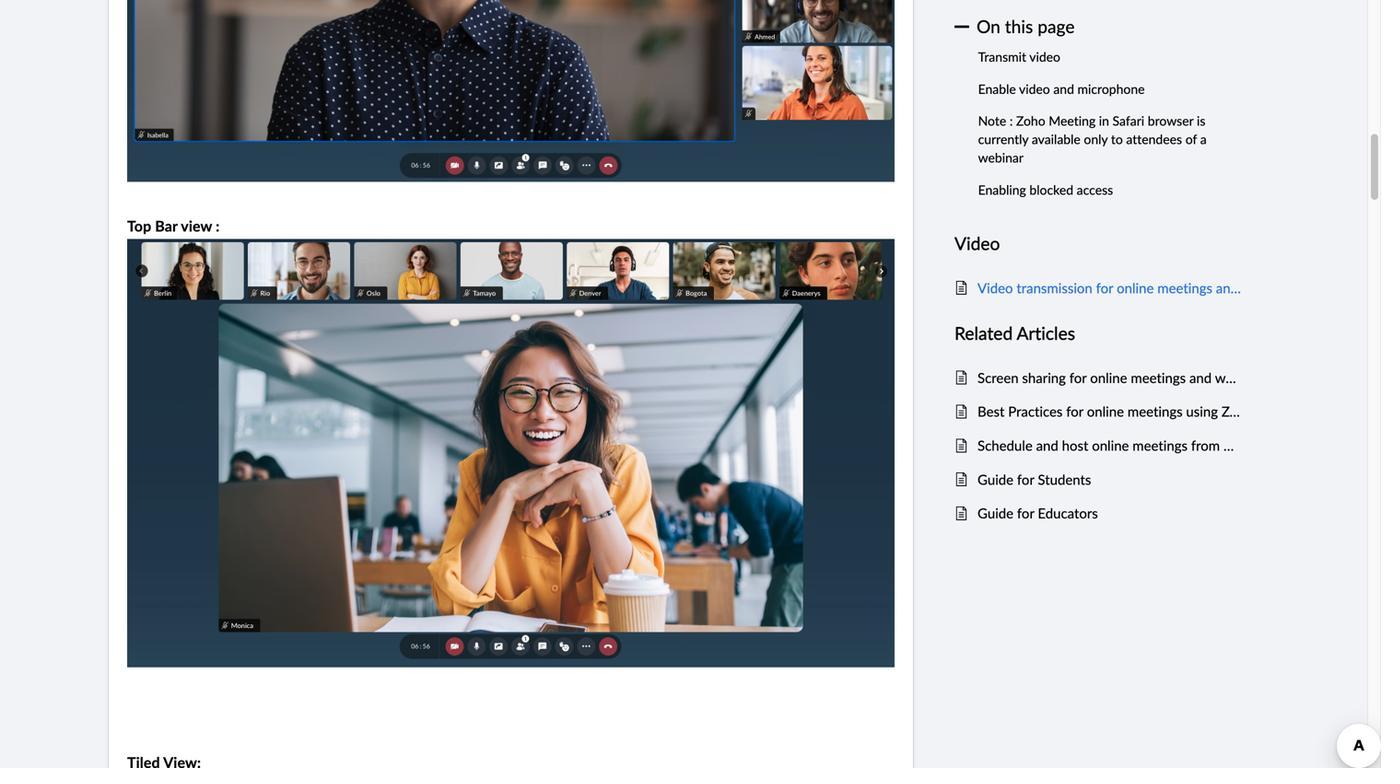 Task type: vqa. For each thing, say whether or not it's contained in the screenshot.
"RELATED ARTICLES" Heading
yes



Task type: locate. For each thing, give the bounding box(es) containing it.
webinars
[[1242, 279, 1296, 298], [1215, 369, 1270, 387]]

meetings for practices
[[1128, 402, 1183, 421]]

a
[[1200, 131, 1207, 148]]

0 vertical spatial video
[[955, 231, 1000, 255]]

online down the video heading
[[1117, 279, 1154, 298]]

to
[[1111, 131, 1123, 148]]

guide down guide for students
[[978, 504, 1014, 523]]

webinar
[[978, 149, 1024, 166]]

:
[[1010, 112, 1013, 130], [216, 217, 220, 235]]

0 vertical spatial :
[[1010, 112, 1013, 130]]

: inside note : zoho meeting in safari browser is currently available only to attendees of a webinar
[[1010, 112, 1013, 130]]

webinars inside the video transmission for online meetings and webinars link
[[1242, 279, 1296, 298]]

2 guide from the top
[[978, 504, 1014, 523]]

online up guide for students link
[[1092, 436, 1129, 455]]

1 vertical spatial video
[[1019, 80, 1050, 98]]

video for transmit
[[1029, 48, 1061, 66]]

for right the sharing
[[1070, 369, 1087, 387]]

best practices for online meetings using zoho meeting link
[[978, 401, 1307, 423]]

guide for students
[[978, 470, 1091, 489]]

screen sharing for online meetings and webinars link
[[978, 367, 1270, 389]]

video down enabling
[[955, 231, 1000, 255]]

enable
[[978, 80, 1016, 98]]

meeting up projects
[[1257, 402, 1307, 421]]

this
[[1005, 14, 1033, 38]]

video up related
[[978, 279, 1013, 298]]

video for enable
[[1019, 80, 1050, 98]]

attendees
[[1126, 131, 1182, 148]]

online inside the screen sharing for online meetings and webinars link
[[1090, 369, 1127, 387]]

: right view
[[216, 217, 220, 235]]

zoho
[[1016, 112, 1046, 130], [1222, 402, 1253, 421], [1224, 436, 1255, 455]]

safari
[[1113, 112, 1145, 130]]

note : zoho meeting in safari browser is currently available only to attendees of a webinar link
[[978, 105, 1241, 174]]

video for video transmission for online meetings and webinars
[[978, 279, 1013, 298]]

video down transmit video link
[[1019, 80, 1050, 98]]

zoho up available
[[1016, 112, 1046, 130]]

best
[[978, 402, 1005, 421]]

video inside heading
[[955, 231, 1000, 255]]

guide for educators
[[978, 504, 1098, 523]]

1 vertical spatial video
[[978, 279, 1013, 298]]

bar
[[155, 217, 178, 235]]

0 vertical spatial zoho
[[1016, 112, 1046, 130]]

from
[[1191, 436, 1220, 455]]

of
[[1186, 131, 1197, 148]]

note : zoho meeting in safari browser is currently available only to attendees of a webinar
[[978, 112, 1207, 166]]

video
[[1029, 48, 1061, 66], [1019, 80, 1050, 98]]

for for practices
[[1066, 402, 1084, 421]]

and inside the screen sharing for online meetings and webinars link
[[1190, 369, 1212, 387]]

online
[[1117, 279, 1154, 298], [1090, 369, 1127, 387], [1087, 402, 1124, 421], [1092, 436, 1129, 455]]

online down the screen sharing for online meetings and webinars link
[[1087, 402, 1124, 421]]

0 vertical spatial video
[[1029, 48, 1061, 66]]

online for sharing
[[1090, 369, 1127, 387]]

for
[[1096, 279, 1113, 298], [1070, 369, 1087, 387], [1066, 402, 1084, 421], [1017, 470, 1034, 489], [1017, 504, 1034, 523]]

transmit video link
[[978, 41, 1061, 73]]

meetings for transmission
[[1158, 279, 1213, 298]]

0 vertical spatial guide
[[978, 470, 1014, 489]]

0 horizontal spatial meeting
[[1049, 112, 1096, 130]]

and inside schedule and host online meetings from zoho projects link
[[1036, 436, 1059, 455]]

meeting
[[1049, 112, 1096, 130], [1257, 402, 1307, 421]]

webinars for related articles
[[1215, 369, 1270, 387]]

view
[[181, 217, 212, 235]]

online inside best practices for online meetings using zoho meeting link
[[1087, 402, 1124, 421]]

enabling
[[978, 181, 1026, 198]]

for down guide for students
[[1017, 504, 1034, 523]]

video down page
[[1029, 48, 1061, 66]]

1 vertical spatial zoho
[[1222, 402, 1253, 421]]

screen sharing for online meetings and webinars
[[978, 369, 1270, 387]]

enabling blocked access
[[978, 181, 1113, 198]]

guide
[[978, 470, 1014, 489], [978, 504, 1014, 523]]

schedule and host online meetings from zoho projects
[[978, 436, 1307, 455]]

page
[[1038, 14, 1075, 38]]

online inside schedule and host online meetings from zoho projects link
[[1092, 436, 1129, 455]]

0 horizontal spatial :
[[216, 217, 220, 235]]

microphone
[[1078, 80, 1145, 98]]

on this page
[[977, 14, 1075, 38]]

zoho right from
[[1224, 436, 1255, 455]]

1 guide from the top
[[978, 470, 1014, 489]]

online inside the video transmission for online meetings and webinars link
[[1117, 279, 1154, 298]]

0 vertical spatial webinars
[[1242, 279, 1296, 298]]

1 vertical spatial guide
[[978, 504, 1014, 523]]

webinars inside the screen sharing for online meetings and webinars link
[[1215, 369, 1270, 387]]

zoho for best practices for online meetings using zoho meeting
[[1222, 402, 1253, 421]]

for up host
[[1066, 402, 1084, 421]]

available
[[1032, 131, 1081, 148]]

1 horizontal spatial meeting
[[1257, 402, 1307, 421]]

1 horizontal spatial :
[[1010, 112, 1013, 130]]

screen
[[978, 369, 1019, 387]]

meeting up available
[[1049, 112, 1096, 130]]

video
[[955, 231, 1000, 255], [978, 279, 1013, 298]]

zoho right "using"
[[1222, 402, 1253, 421]]

and
[[1054, 80, 1074, 98], [1216, 279, 1238, 298], [1190, 369, 1212, 387], [1036, 436, 1059, 455]]

students
[[1038, 470, 1091, 489]]

blocked
[[1030, 181, 1074, 198]]

0 vertical spatial meeting
[[1049, 112, 1096, 130]]

schedule and host online meetings from zoho projects link
[[978, 435, 1307, 457]]

in
[[1099, 112, 1109, 130]]

guide for educators link
[[978, 503, 1241, 525]]

schedule
[[978, 436, 1033, 455]]

host
[[1062, 436, 1089, 455]]

meetings
[[1158, 279, 1213, 298], [1131, 369, 1186, 387], [1128, 402, 1183, 421], [1133, 436, 1188, 455]]

for down the video heading
[[1096, 279, 1113, 298]]

2 vertical spatial zoho
[[1224, 436, 1255, 455]]

zoho for schedule and host online meetings from zoho projects
[[1224, 436, 1255, 455]]

related articles
[[955, 321, 1075, 345]]

guide down schedule
[[978, 470, 1014, 489]]

and inside the video transmission for online meetings and webinars link
[[1216, 279, 1238, 298]]

1 vertical spatial webinars
[[1215, 369, 1270, 387]]

: right note
[[1010, 112, 1013, 130]]

online for practices
[[1087, 402, 1124, 421]]

online down 'related articles' heading
[[1090, 369, 1127, 387]]



Task type: describe. For each thing, give the bounding box(es) containing it.
top
[[127, 217, 151, 235]]

enable video and microphone
[[978, 80, 1145, 98]]

guide for students link
[[978, 469, 1241, 491]]

top bar view :
[[127, 217, 223, 235]]

note
[[978, 112, 1006, 130]]

meetings for and
[[1133, 436, 1188, 455]]

1 vertical spatial meeting
[[1257, 402, 1307, 421]]

transmit
[[978, 48, 1027, 66]]

transmission
[[1017, 279, 1093, 298]]

meetings for sharing
[[1131, 369, 1186, 387]]

video transmission for online meetings and webinars link
[[978, 277, 1296, 299]]

browser
[[1148, 112, 1194, 130]]

and inside enable video and microphone link
[[1054, 80, 1074, 98]]

related articles heading
[[955, 319, 1241, 347]]

video for video
[[955, 231, 1000, 255]]

online for and
[[1092, 436, 1129, 455]]

sharing
[[1022, 369, 1066, 387]]

for for transmission
[[1096, 279, 1113, 298]]

enable video and microphone link
[[978, 73, 1145, 105]]

on
[[977, 14, 1001, 38]]

enabling blocked access link
[[978, 174, 1113, 206]]

for for sharing
[[1070, 369, 1087, 387]]

practices
[[1008, 402, 1063, 421]]

for up guide for educators
[[1017, 470, 1034, 489]]

zoho inside note : zoho meeting in safari browser is currently available only to attendees of a webinar
[[1016, 112, 1046, 130]]

currently
[[978, 131, 1029, 148]]

access
[[1077, 181, 1113, 198]]

projects
[[1259, 436, 1307, 455]]

articles
[[1017, 321, 1075, 345]]

best practices for online meetings using zoho meeting
[[978, 402, 1307, 421]]

related
[[955, 321, 1013, 345]]

1 vertical spatial :
[[216, 217, 220, 235]]

online for transmission
[[1117, 279, 1154, 298]]

video heading
[[955, 229, 1241, 258]]

using
[[1186, 402, 1218, 421]]

is
[[1197, 112, 1206, 130]]

video transmission for online meetings and webinars
[[978, 279, 1296, 298]]

guide for guide for students
[[978, 470, 1014, 489]]

educators
[[1038, 504, 1098, 523]]

only
[[1084, 131, 1108, 148]]

webinars for video
[[1242, 279, 1296, 298]]

transmit video
[[978, 48, 1061, 66]]

meeting inside note : zoho meeting in safari browser is currently available only to attendees of a webinar
[[1049, 112, 1096, 130]]

guide for guide for educators
[[978, 504, 1014, 523]]



